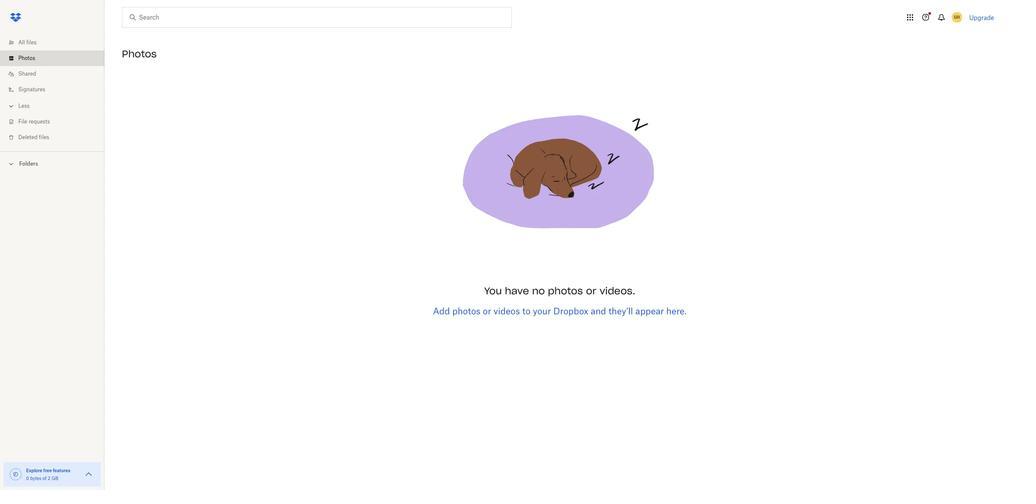 Task type: locate. For each thing, give the bounding box(es) containing it.
or left the videos
[[483, 306, 492, 317]]

0 horizontal spatial files
[[26, 39, 37, 46]]

and
[[591, 306, 607, 317]]

photos
[[122, 48, 157, 60], [18, 55, 35, 61]]

all files link
[[7, 35, 105, 51]]

0
[[26, 477, 29, 482]]

all
[[18, 39, 25, 46]]

they'll
[[609, 306, 634, 317]]

of
[[43, 477, 47, 482]]

file requests
[[18, 118, 50, 125]]

photos up dropbox
[[548, 285, 583, 298]]

files for deleted files
[[39, 134, 49, 141]]

photos list item
[[0, 51, 105, 66]]

or
[[586, 285, 597, 298], [483, 306, 492, 317]]

appear
[[636, 306, 664, 317]]

Search in folder "Dropbox" text field
[[139, 13, 494, 22]]

signatures link
[[7, 82, 105, 98]]

files right all in the left of the page
[[26, 39, 37, 46]]

1 vertical spatial or
[[483, 306, 492, 317]]

0 vertical spatial photos
[[548, 285, 583, 298]]

files
[[26, 39, 37, 46], [39, 134, 49, 141]]

1 horizontal spatial or
[[586, 285, 597, 298]]

shared link
[[7, 66, 105, 82]]

dropbox
[[554, 306, 589, 317]]

list containing all files
[[0, 30, 105, 152]]

1 horizontal spatial files
[[39, 134, 49, 141]]

all files
[[18, 39, 37, 46]]

here.
[[667, 306, 687, 317]]

0 vertical spatial files
[[26, 39, 37, 46]]

less
[[18, 103, 30, 109]]

no
[[532, 285, 545, 298]]

folders
[[19, 161, 38, 167]]

1 vertical spatial files
[[39, 134, 49, 141]]

videos
[[494, 306, 520, 317]]

file requests link
[[7, 114, 105, 130]]

photos
[[548, 285, 583, 298], [453, 306, 481, 317]]

0 horizontal spatial photos
[[18, 55, 35, 61]]

or up and
[[586, 285, 597, 298]]

your
[[533, 306, 551, 317]]

0 horizontal spatial or
[[483, 306, 492, 317]]

file
[[18, 118, 27, 125]]

list
[[0, 30, 105, 152]]

files right deleted
[[39, 134, 49, 141]]

1 horizontal spatial photos
[[548, 285, 583, 298]]

bytes
[[30, 477, 41, 482]]

you have no photos or videos.
[[485, 285, 636, 298]]

1 vertical spatial photos
[[453, 306, 481, 317]]

requests
[[29, 118, 50, 125]]

gb
[[52, 477, 58, 482]]

photos right add
[[453, 306, 481, 317]]

less image
[[7, 102, 16, 111]]

0 vertical spatial or
[[586, 285, 597, 298]]



Task type: vqa. For each thing, say whether or not it's contained in the screenshot.
for related to 1st Try for free 'LINK' from left
no



Task type: describe. For each thing, give the bounding box(es) containing it.
you
[[485, 285, 502, 298]]

dropbox image
[[7, 9, 24, 26]]

1 horizontal spatial photos
[[122, 48, 157, 60]]

add
[[433, 306, 450, 317]]

2
[[48, 477, 50, 482]]

photos inside list item
[[18, 55, 35, 61]]

shared
[[18, 71, 36, 77]]

features
[[53, 469, 71, 474]]

explore
[[26, 469, 42, 474]]

quota usage element
[[9, 468, 23, 482]]

files for all files
[[26, 39, 37, 46]]

folders button
[[0, 157, 105, 170]]

explore free features 0 bytes of 2 gb
[[26, 469, 71, 482]]

add photos or videos to your dropbox and they'll appear here.
[[433, 306, 687, 317]]

deleted files
[[18, 134, 49, 141]]

gr button
[[951, 10, 965, 24]]

free
[[43, 469, 52, 474]]

signatures
[[18, 86, 45, 93]]

deleted
[[18, 134, 38, 141]]

0 horizontal spatial photos
[[453, 306, 481, 317]]

add photos or videos to your dropbox and they'll appear here. link
[[433, 306, 687, 317]]

videos.
[[600, 285, 636, 298]]

have
[[505, 285, 529, 298]]

sleeping dog on a purple cushion. image
[[451, 66, 669, 284]]

deleted files link
[[7, 130, 105, 145]]

upgrade link
[[970, 14, 995, 21]]

upgrade
[[970, 14, 995, 21]]

to
[[523, 306, 531, 317]]

photos link
[[7, 51, 105, 66]]

gr
[[955, 14, 961, 20]]



